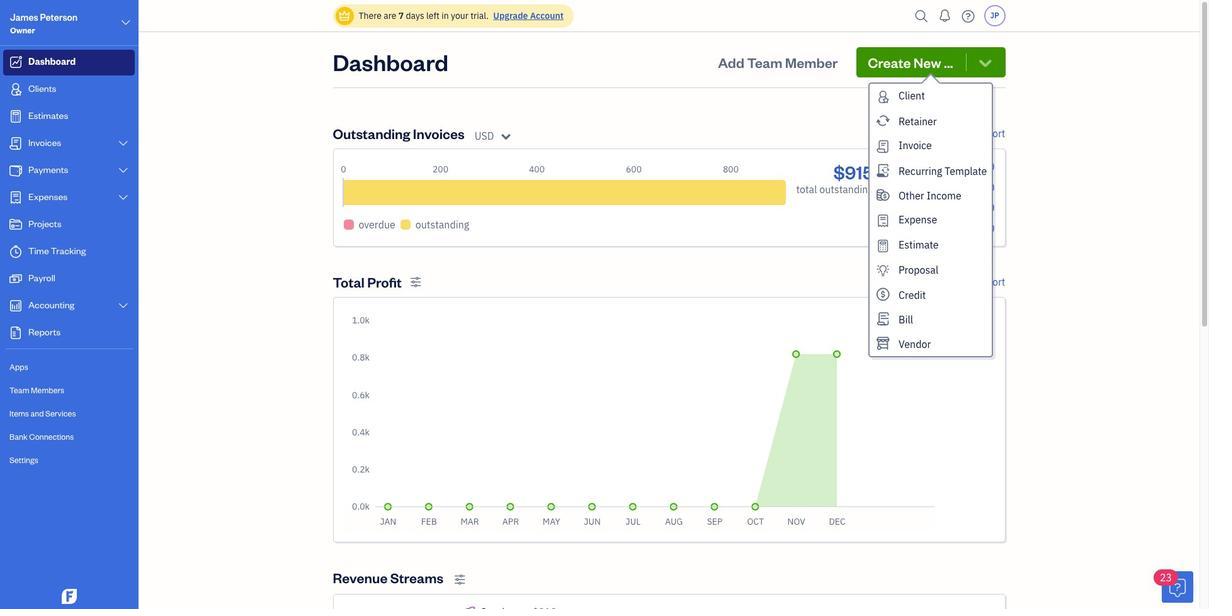 Task type: locate. For each thing, give the bounding box(es) containing it.
payments
[[28, 164, 68, 176]]

$0.00 link for 90+ days
[[968, 222, 995, 235]]

invoices
[[413, 125, 465, 142], [28, 137, 61, 149]]

expenses
[[28, 191, 68, 203]]

profit
[[367, 273, 402, 291], [916, 276, 941, 289]]

total for $915
[[797, 183, 818, 196]]

600
[[626, 164, 642, 175]]

1 vertical spatial view
[[892, 276, 914, 289]]

1 vertical spatial $0.00 link
[[968, 202, 995, 214]]

61-90 days
[[895, 202, 947, 214]]

1 horizontal spatial profit
[[916, 276, 941, 289]]

recurring template
[[899, 165, 988, 178]]

create new … button
[[857, 47, 1006, 77]]

2 vertical spatial $0.00 link
[[968, 222, 995, 235]]

23 button
[[1154, 570, 1194, 604]]

invoices down estimates on the left of page
[[28, 137, 61, 149]]

streams
[[390, 570, 444, 588]]

Currency field
[[475, 129, 517, 144]]

items
[[9, 409, 29, 419]]

$0.00 down $915.00
[[968, 181, 995, 194]]

$0.00 link right 'income'
[[968, 202, 995, 214]]

invoices up the 200
[[413, 125, 465, 142]]

dashboard down "are"
[[333, 47, 449, 77]]

chevron large down image inside invoices link
[[118, 139, 129, 149]]

$818
[[953, 311, 993, 335]]

dashboard
[[333, 47, 449, 77], [28, 55, 76, 67]]

0 vertical spatial $0.00 link
[[968, 181, 995, 194]]

$0.00 link down $915.00
[[968, 181, 995, 194]]

$915.00
[[956, 161, 995, 173]]

team right add
[[748, 54, 783, 71]]

$915 total outstanding
[[797, 160, 874, 196]]

revenue streams filters image
[[454, 575, 466, 587]]

outstanding
[[333, 125, 411, 142]]

1 report from the top
[[975, 127, 1006, 140]]

1 $0.00 from the top
[[968, 181, 995, 194]]

2 $0.00 link from the top
[[968, 202, 995, 214]]

upgrade account link
[[491, 10, 564, 21]]

resource center badge image
[[1162, 572, 1194, 604]]

3 $0.00 link from the top
[[968, 222, 995, 235]]

1 vertical spatial team
[[9, 386, 29, 396]]

add
[[718, 54, 745, 71]]

credit
[[899, 289, 927, 302]]

profit left &
[[916, 276, 941, 289]]

team up the items in the left bottom of the page
[[9, 386, 29, 396]]

view
[[879, 127, 901, 140], [892, 276, 914, 289]]

other income button
[[870, 183, 993, 208]]

clients link
[[3, 77, 135, 103]]

view profit & loss report link
[[892, 275, 1006, 290]]

team inside button
[[748, 54, 783, 71]]

days for 61-90 days
[[925, 202, 947, 214]]

0 vertical spatial total
[[797, 183, 818, 196]]

…
[[944, 54, 954, 71]]

dashboard image
[[8, 56, 23, 69]]

dashboard up 'clients'
[[28, 55, 76, 67]]

days for 0-30 days
[[919, 161, 941, 173]]

total left '$915'
[[797, 183, 818, 196]]

days
[[919, 161, 941, 173], [925, 181, 947, 194], [925, 202, 947, 214], [915, 222, 937, 235]]

overdue
[[359, 219, 396, 231]]

1 vertical spatial report
[[975, 276, 1006, 289]]

report inside "link"
[[975, 127, 1006, 140]]

0 horizontal spatial team
[[9, 386, 29, 396]]

800
[[723, 164, 739, 175]]

7
[[399, 10, 404, 21]]

profit for total
[[367, 273, 402, 291]]

profit left total profit filters image
[[367, 273, 402, 291]]

1 vertical spatial outstanding
[[416, 219, 470, 231]]

search image
[[912, 7, 932, 26]]

profit
[[968, 335, 993, 347]]

left
[[427, 10, 440, 21]]

report image
[[8, 327, 23, 340]]

accounting link
[[3, 294, 135, 319]]

2 vertical spatial $0.00
[[968, 222, 995, 235]]

31-
[[895, 181, 911, 194]]

chevron large down image inside payments link
[[118, 166, 129, 176]]

1 vertical spatial total
[[945, 335, 966, 347]]

invoices link
[[3, 131, 135, 157]]

crown image
[[338, 9, 351, 22]]

0 vertical spatial view
[[879, 127, 901, 140]]

chevron large down image inside accounting link
[[118, 301, 129, 311]]

team
[[748, 54, 783, 71], [9, 386, 29, 396]]

2 $0.00 from the top
[[968, 202, 995, 214]]

view for outstanding invoices
[[879, 127, 901, 140]]

account
[[530, 10, 564, 21]]

time tracking
[[28, 245, 86, 257]]

90
[[911, 202, 923, 214]]

$0.00 up loss
[[968, 222, 995, 235]]

view accounts aging report
[[879, 127, 1006, 140]]

31-60 days
[[895, 181, 947, 194]]

chevron large down image for accounting
[[118, 301, 129, 311]]

trial.
[[471, 10, 489, 21]]

outstanding left 31-
[[820, 183, 874, 196]]

owner
[[10, 25, 35, 35]]

view inside "link"
[[879, 127, 901, 140]]

invoice image
[[8, 137, 23, 150]]

clients
[[28, 83, 56, 95]]

0 vertical spatial outstanding
[[820, 183, 874, 196]]

61-
[[895, 202, 911, 214]]

outstanding invoices
[[333, 125, 465, 142]]

3 $0.00 from the top
[[968, 222, 995, 235]]

$0.00 link for 31-60 days
[[968, 181, 995, 194]]

bank connections link
[[3, 427, 135, 449]]

other
[[899, 189, 925, 202]]

2 report from the top
[[975, 276, 1006, 289]]

bank
[[9, 432, 28, 442]]

dashboard inside the main element
[[28, 55, 76, 67]]

0 horizontal spatial dashboard
[[28, 55, 76, 67]]

payroll
[[28, 272, 55, 284]]

payment image
[[8, 164, 23, 177]]

0 horizontal spatial profit
[[367, 273, 402, 291]]

chevron large down image
[[120, 15, 132, 30], [118, 139, 129, 149], [118, 166, 129, 176], [118, 301, 129, 311]]

project image
[[8, 219, 23, 231]]

team inside the main element
[[9, 386, 29, 396]]

view left the 'accounts'
[[879, 127, 901, 140]]

estimates link
[[3, 104, 135, 130]]

settings
[[9, 456, 38, 466]]

$0.00
[[968, 181, 995, 194], [968, 202, 995, 214], [968, 222, 995, 235]]

$0.00 for 61-90 days
[[968, 202, 995, 214]]

0 vertical spatial report
[[975, 127, 1006, 140]]

1 vertical spatial $0.00
[[968, 202, 995, 214]]

report
[[975, 127, 1006, 140], [975, 276, 1006, 289]]

0 vertical spatial $0.00
[[968, 181, 995, 194]]

days for 31-60 days
[[925, 181, 947, 194]]

dashboard link
[[3, 50, 135, 76]]

connections
[[29, 432, 74, 442]]

1 horizontal spatial dashboard
[[333, 47, 449, 77]]

expense button
[[870, 208, 993, 233]]

total left "profit"
[[945, 335, 966, 347]]

0 vertical spatial team
[[748, 54, 783, 71]]

report right loss
[[975, 276, 1006, 289]]

outstanding down the 200
[[416, 219, 470, 231]]

$0.00 right 'income'
[[968, 202, 995, 214]]

there
[[359, 10, 382, 21]]

1 horizontal spatial total
[[945, 335, 966, 347]]

aging
[[948, 127, 973, 140]]

view up credit
[[892, 276, 914, 289]]

0 horizontal spatial total
[[797, 183, 818, 196]]

client image
[[8, 83, 23, 96]]

income
[[927, 189, 962, 202]]

total inside $818 total profit
[[945, 335, 966, 347]]

client
[[899, 89, 925, 102]]

money image
[[8, 273, 23, 285]]

0 horizontal spatial invoices
[[28, 137, 61, 149]]

1 horizontal spatial outstanding
[[820, 183, 874, 196]]

projects link
[[3, 212, 135, 238]]

1 horizontal spatial team
[[748, 54, 783, 71]]

total inside the $915 total outstanding
[[797, 183, 818, 196]]

create
[[868, 54, 911, 71]]

total for $818
[[945, 335, 966, 347]]

apps link
[[3, 357, 135, 379]]

1 $0.00 link from the top
[[968, 181, 995, 194]]

report right aging
[[975, 127, 1006, 140]]

revenue
[[333, 570, 388, 588]]

view for total profit
[[892, 276, 914, 289]]

$0.00 link up loss
[[968, 222, 995, 235]]

expense image
[[8, 192, 23, 204]]

outstanding inside the $915 total outstanding
[[820, 183, 874, 196]]

$0.00 for 90+ days
[[968, 222, 995, 235]]



Task type: describe. For each thing, give the bounding box(es) containing it.
0
[[341, 164, 346, 175]]

jp button
[[984, 5, 1006, 26]]

are
[[384, 10, 397, 21]]

vendor
[[899, 339, 931, 351]]

there are 7 days left in your trial. upgrade account
[[359, 10, 564, 21]]

apps
[[9, 362, 28, 372]]

view profit & loss report
[[892, 276, 1006, 289]]

time tracking link
[[3, 239, 135, 265]]

other income
[[899, 189, 962, 202]]

add team member
[[718, 54, 838, 71]]

$0.00 link for 61-90 days
[[968, 202, 995, 214]]

0 horizontal spatial outstanding
[[416, 219, 470, 231]]

0-
[[895, 161, 905, 173]]

peterson
[[40, 11, 78, 23]]

expenses link
[[3, 185, 135, 211]]

proposal
[[899, 264, 939, 276]]

services
[[45, 409, 76, 419]]

0-30 days
[[895, 161, 941, 173]]

retainer button
[[870, 109, 993, 133]]

credit button
[[870, 283, 993, 308]]

add team member button
[[707, 47, 850, 77]]

1 horizontal spatial invoices
[[413, 125, 465, 142]]

your
[[451, 10, 469, 21]]

james peterson owner
[[10, 11, 78, 35]]

chevron large down image for invoices
[[118, 139, 129, 149]]

tracking
[[51, 245, 86, 257]]

team members link
[[3, 380, 135, 402]]

90+
[[895, 222, 913, 235]]

chart image
[[8, 300, 23, 313]]

revenue streams
[[333, 570, 444, 588]]

estimate
[[899, 239, 939, 251]]

member
[[786, 54, 838, 71]]

settings link
[[3, 450, 135, 472]]

23
[[1161, 572, 1173, 585]]

timer image
[[8, 246, 23, 258]]

reports
[[28, 326, 61, 338]]

invoice button
[[870, 133, 993, 159]]

chevron large down image
[[118, 193, 129, 203]]

chevrondown image
[[977, 54, 995, 71]]

bill button
[[870, 308, 993, 332]]

accounts
[[903, 127, 945, 140]]

notifications image
[[935, 3, 956, 28]]

create new …
[[868, 54, 954, 71]]

profit for view
[[916, 276, 941, 289]]

vendor button
[[870, 332, 993, 357]]

time
[[28, 245, 49, 257]]

go to help image
[[959, 7, 979, 26]]

&
[[943, 276, 950, 289]]

projects
[[28, 218, 62, 230]]

chevron large down image for payments
[[118, 166, 129, 176]]

main element
[[0, 0, 170, 610]]

estimate image
[[8, 110, 23, 123]]

$915 link
[[834, 160, 874, 184]]

items and services link
[[3, 403, 135, 425]]

view accounts aging report link
[[879, 126, 1006, 141]]

$0.00 for 31-60 days
[[968, 181, 995, 194]]

400
[[529, 164, 545, 175]]

total profit
[[333, 273, 402, 291]]

james
[[10, 11, 38, 23]]

200
[[433, 164, 449, 175]]

bill
[[899, 314, 914, 327]]

$915.00 link
[[956, 161, 995, 173]]

upgrade
[[494, 10, 528, 21]]

loss
[[953, 276, 973, 289]]

$915
[[834, 160, 874, 184]]

invoices inside invoices link
[[28, 137, 61, 149]]

freshbooks image
[[59, 590, 79, 605]]

total
[[333, 273, 365, 291]]

total profit filters image
[[410, 276, 422, 288]]

days
[[406, 10, 425, 21]]

proposal button
[[870, 258, 993, 283]]

items and services
[[9, 409, 76, 419]]

recurring
[[899, 165, 943, 178]]

60
[[911, 181, 923, 194]]

in
[[442, 10, 449, 21]]

new
[[914, 54, 942, 71]]

payments link
[[3, 158, 135, 184]]

jp
[[991, 11, 1000, 20]]

client button
[[870, 84, 993, 109]]

reports link
[[3, 321, 135, 347]]

estimate button
[[870, 233, 993, 258]]

template
[[945, 165, 988, 178]]

90+ days
[[895, 222, 937, 235]]

accounting
[[28, 299, 75, 311]]



Task type: vqa. For each thing, say whether or not it's contained in the screenshot.
two
no



